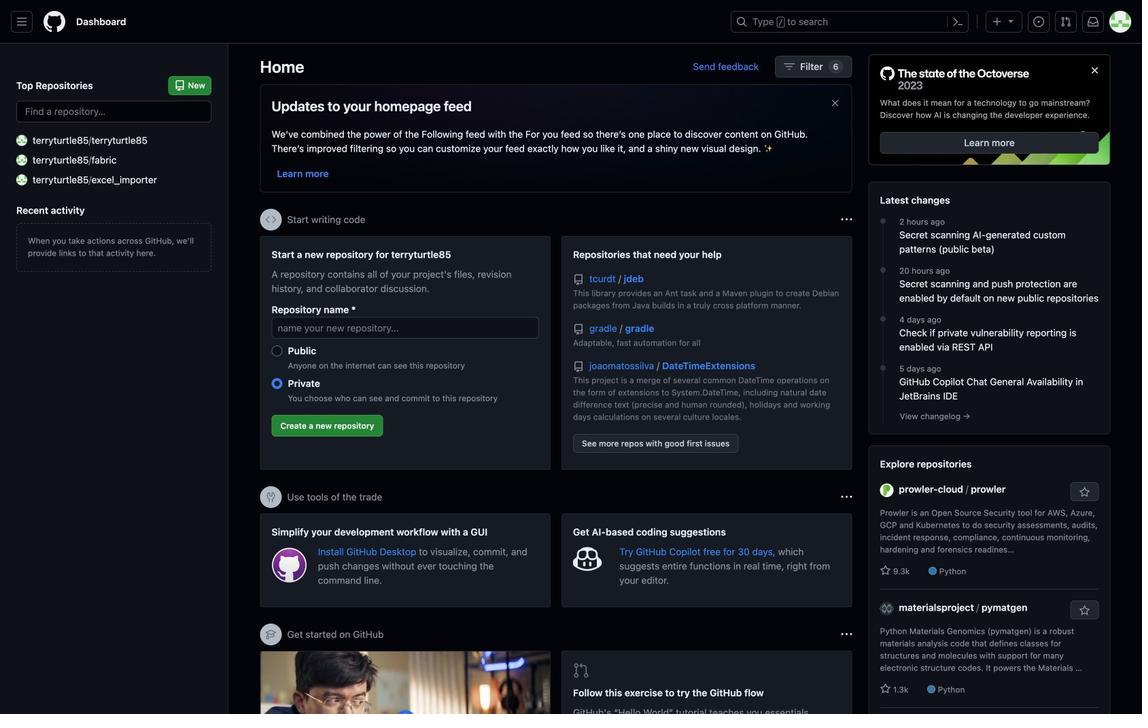 Task type: vqa. For each thing, say whether or not it's contained in the screenshot.
submit on the top right of the page
no



Task type: describe. For each thing, give the bounding box(es) containing it.
@materialsproject profile image
[[881, 602, 894, 616]]

2 dot fill image from the top
[[878, 363, 889, 374]]

close image
[[1090, 65, 1101, 76]]

why am i seeing this? image for try the github flow "element"
[[842, 629, 853, 640]]

star image
[[881, 565, 891, 576]]

1 dot fill image from the top
[[878, 265, 889, 276]]

simplify your development workflow with a gui element
[[260, 514, 551, 607]]

Top Repositories search field
[[16, 101, 212, 122]]

notifications image
[[1088, 16, 1099, 27]]

tools image
[[266, 492, 277, 503]]

repositories that need your help element
[[562, 236, 853, 470]]

plus image
[[992, 16, 1003, 27]]

command palette image
[[953, 16, 964, 27]]

try the github flow element
[[562, 651, 853, 714]]

get ai-based coding suggestions element
[[562, 514, 853, 607]]

1 horizontal spatial git pull request image
[[1061, 16, 1072, 27]]

explore repositories navigation
[[869, 446, 1111, 714]]

star image
[[881, 684, 891, 695]]

issue opened image
[[1034, 16, 1045, 27]]

triangle down image
[[1006, 15, 1017, 26]]

git pull request image inside try the github flow "element"
[[573, 663, 590, 679]]

what is github? element
[[260, 651, 551, 714]]

star this repository image
[[1080, 606, 1091, 616]]

filter image
[[784, 61, 795, 72]]

star this repository image
[[1080, 487, 1091, 498]]



Task type: locate. For each thing, give the bounding box(es) containing it.
dot fill image
[[878, 265, 889, 276], [878, 314, 889, 325]]

repo image up repo image
[[573, 274, 584, 285]]

2 repo image from the top
[[573, 362, 584, 372]]

explore element
[[869, 54, 1111, 714]]

x image
[[830, 98, 841, 109]]

homepage image
[[44, 11, 65, 33]]

0 vertical spatial dot fill image
[[878, 216, 889, 227]]

1 vertical spatial why am i seeing this? image
[[842, 629, 853, 640]]

0 vertical spatial repo image
[[573, 274, 584, 285]]

1 vertical spatial repo image
[[573, 362, 584, 372]]

repo image down repo image
[[573, 362, 584, 372]]

None radio
[[272, 378, 283, 389]]

repo image
[[573, 274, 584, 285], [573, 362, 584, 372]]

github logo image
[[881, 66, 1030, 91]]

git pull request image
[[1061, 16, 1072, 27], [573, 663, 590, 679]]

1 vertical spatial dot fill image
[[878, 363, 889, 374]]

terryturtle85 image
[[16, 135, 27, 146]]

1 vertical spatial dot fill image
[[878, 314, 889, 325]]

fabric image
[[16, 155, 27, 166]]

0 horizontal spatial git pull request image
[[573, 663, 590, 679]]

None radio
[[272, 346, 283, 356]]

repo image
[[573, 324, 584, 335]]

name your new repository... text field
[[272, 317, 539, 339]]

excel_importer image
[[16, 174, 27, 185]]

why am i seeing this? image
[[842, 492, 853, 503], [842, 629, 853, 640]]

none radio inside start a new repository element
[[272, 378, 283, 389]]

code image
[[266, 214, 277, 225]]

none radio inside start a new repository element
[[272, 346, 283, 356]]

Find a repository… text field
[[16, 101, 212, 122]]

2 dot fill image from the top
[[878, 314, 889, 325]]

mortar board image
[[266, 629, 277, 640]]

1 repo image from the top
[[573, 274, 584, 285]]

1 vertical spatial git pull request image
[[573, 663, 590, 679]]

why am i seeing this? image for the get ai-based coding suggestions element
[[842, 492, 853, 503]]

0 vertical spatial dot fill image
[[878, 265, 889, 276]]

0 vertical spatial why am i seeing this? image
[[842, 492, 853, 503]]

why am i seeing this? image
[[842, 214, 853, 225]]

2 why am i seeing this? image from the top
[[842, 629, 853, 640]]

1 dot fill image from the top
[[878, 216, 889, 227]]

dot fill image
[[878, 216, 889, 227], [878, 363, 889, 374]]

0 vertical spatial git pull request image
[[1061, 16, 1072, 27]]

what is github? image
[[261, 652, 550, 714]]

start a new repository element
[[260, 236, 551, 470]]

1 why am i seeing this? image from the top
[[842, 492, 853, 503]]

@prowler-cloud profile image
[[881, 484, 894, 497]]

github desktop image
[[272, 548, 307, 583]]



